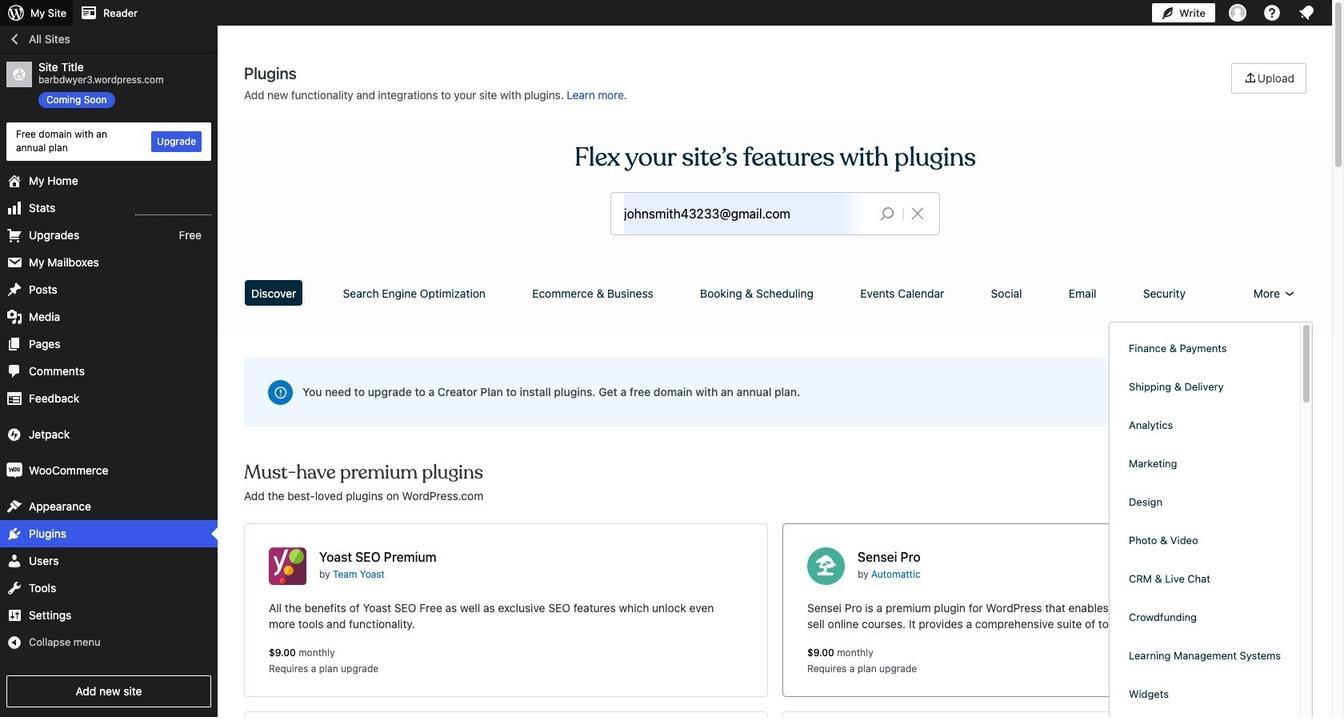 Task type: describe. For each thing, give the bounding box(es) containing it.
2 plugin icon image from the left
[[807, 547, 845, 585]]

close search image
[[898, 204, 938, 223]]

manage your notifications image
[[1297, 3, 1316, 22]]

my profile image
[[1229, 4, 1247, 22]]

1 plugin icon image from the left
[[269, 547, 306, 585]]



Task type: locate. For each thing, give the bounding box(es) containing it.
highest hourly views 0 image
[[135, 205, 211, 215]]

0 vertical spatial img image
[[6, 426, 22, 442]]

0 horizontal spatial plugin icon image
[[269, 547, 306, 585]]

img image
[[6, 426, 22, 442], [6, 462, 22, 478]]

None search field
[[611, 193, 940, 234]]

plugin icon image
[[269, 547, 306, 585], [807, 547, 845, 585]]

2 img image from the top
[[6, 462, 22, 478]]

group
[[1116, 329, 1294, 717]]

1 vertical spatial img image
[[6, 462, 22, 478]]

1 img image from the top
[[6, 426, 22, 442]]

main content
[[238, 63, 1312, 717]]

help image
[[1263, 3, 1282, 22]]

1 horizontal spatial plugin icon image
[[807, 547, 845, 585]]



Task type: vqa. For each thing, say whether or not it's contained in the screenshot.
Task complete image to the top
no



